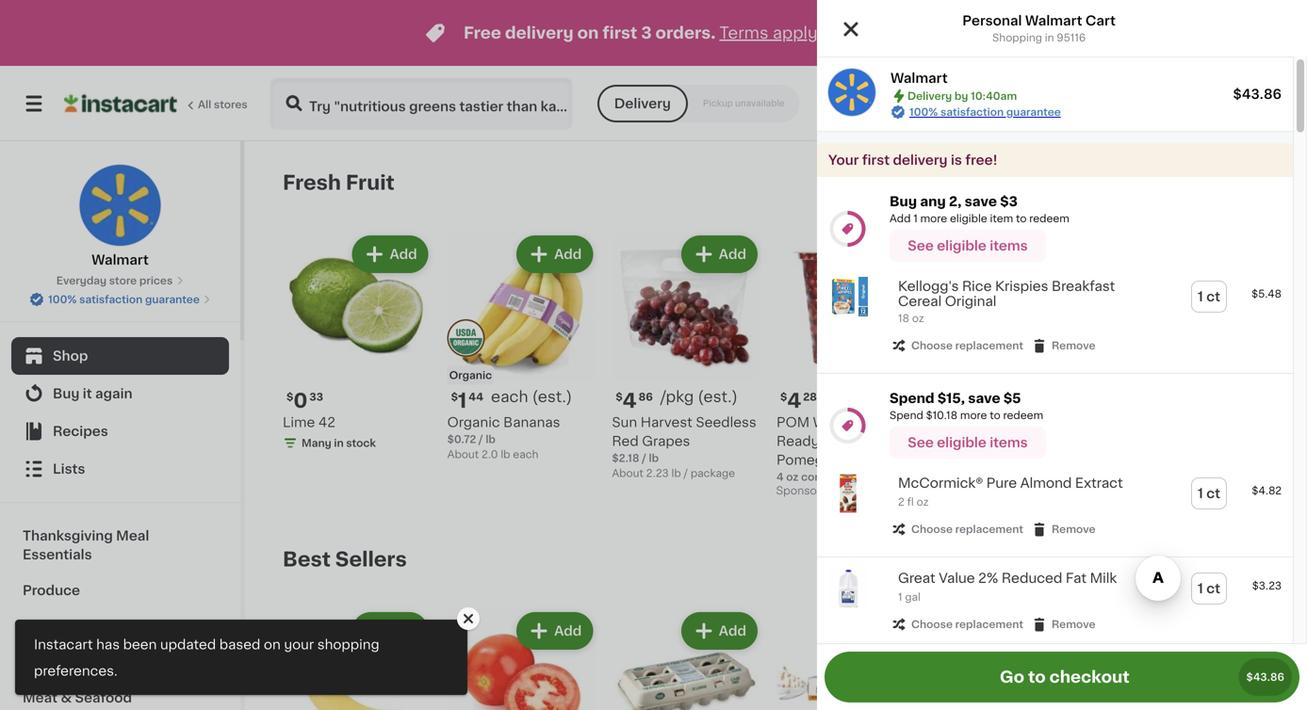 Task type: describe. For each thing, give the bounding box(es) containing it.
extract
[[1076, 477, 1123, 490]]

fresh
[[283, 173, 341, 193]]

lb right 2.23
[[672, 469, 681, 479]]

eligible inside the buy any 2, save $3 add 1 more eligible item to redeem
[[950, 214, 988, 224]]

choose for mccormick®
[[912, 525, 953, 535]]

$5.48
[[1252, 289, 1282, 299]]

(est.) for 1
[[532, 390, 572, 405]]

all
[[198, 99, 211, 110]]

100% satisfaction guarantee link
[[910, 105, 1061, 120]]

gal
[[905, 593, 921, 603]]

$ 0 33
[[287, 391, 323, 411]]

1 ct button for great value 2% reduced fat milk
[[1193, 574, 1226, 604]]

oz inside pom wonderful ready-to-eat pomegranate arils 4 oz container
[[786, 472, 799, 483]]

100% satisfaction guarantee button
[[29, 288, 211, 307]]

walmart logo image
[[79, 164, 162, 247]]

see eligible items button for mccormick®
[[890, 427, 1046, 459]]

44
[[469, 392, 484, 403]]

thanksgiving meal essentials link
[[11, 518, 229, 573]]

cereal
[[898, 295, 942, 308]]

everyday store prices
[[56, 276, 173, 286]]

organic for organic
[[449, 371, 492, 381]]

0 horizontal spatial 10:40am
[[971, 91, 1017, 101]]

86
[[639, 392, 653, 403]]

2,
[[949, 195, 962, 208]]

2 vertical spatial /
[[684, 469, 688, 479]]

choose for great
[[912, 620, 953, 630]]

been
[[123, 639, 157, 652]]

18
[[898, 314, 910, 324]]

wonderful inside pom wonderful ready-to-eat pomegranate arils 4 oz container
[[813, 416, 882, 430]]

stores
[[214, 99, 248, 110]]

1 horizontal spatial first
[[862, 154, 890, 167]]

spend $15, save $5 spend $10.18 more to redeem
[[890, 392, 1044, 421]]

first inside "limited time offer" region
[[603, 25, 638, 41]]

add inside the buy any 2, save $3 add 1 more eligible item to redeem
[[890, 214, 911, 224]]

choose replacement button for mccormick®
[[891, 521, 1024, 538]]

$ inside $ 4 86 /pkg (est.)
[[616, 392, 623, 403]]

original
[[945, 295, 997, 308]]

eggs
[[77, 620, 111, 633]]

arils
[[869, 454, 898, 467]]

each inside $ 1 44 each (est.)
[[491, 390, 528, 405]]

dairy
[[23, 620, 59, 633]]

item carousel region containing fresh fruit
[[283, 164, 1256, 526]]

remove button for reduced
[[1031, 617, 1096, 634]]

your
[[829, 154, 859, 167]]

1 inside great value 2% reduced fat milk 1 gal
[[898, 593, 903, 603]]

1 ct for kellogg's rice krispies breakfast cereal original
[[1198, 290, 1221, 304]]

meat & seafood link
[[11, 681, 229, 711]]

has
[[96, 639, 120, 652]]

lb up 2.0
[[486, 435, 496, 445]]

1 inside the buy any 2, save $3 add 1 more eligible item to redeem
[[914, 214, 918, 224]]

buy it again link
[[11, 375, 229, 413]]

great value 2% reduced fat milk 1 gal
[[898, 572, 1117, 603]]

fresh fruit
[[283, 173, 395, 193]]

sponsored badge image
[[777, 487, 834, 497]]

meat & seafood
[[23, 692, 132, 705]]

on inside instacart has been updated based on your shopping preferences.
[[264, 639, 281, 652]]

6
[[952, 391, 966, 411]]

replacement for pure
[[956, 525, 1024, 535]]

100% inside 100% satisfaction guarantee button
[[48, 295, 77, 305]]

2.0
[[482, 450, 498, 460]]

choose replacement for pure
[[912, 525, 1024, 535]]

organic for organic bananas $0.72 / lb about 2.0 lb each
[[447, 416, 500, 430]]

shopping
[[317, 639, 380, 652]]

lime
[[283, 416, 315, 430]]

0 horizontal spatial by
[[955, 91, 969, 101]]

walmart inside personal walmart cart shopping in 95116
[[1026, 14, 1083, 27]]

instacart logo image
[[64, 92, 177, 115]]

go
[[1000, 670, 1025, 686]]

best
[[283, 550, 331, 570]]

in inside personal walmart cart shopping in 95116
[[1045, 33, 1054, 43]]

to inside spend $15, save $5 spend $10.18 more to redeem
[[990, 411, 1001, 421]]

delivery by 10:40am link
[[991, 92, 1171, 115]]

buy any 2, save $3 add 1 more eligible item to redeem
[[890, 195, 1070, 224]]

breakfast
[[1052, 280, 1115, 293]]

& for meat
[[61, 692, 72, 705]]

ready-
[[777, 435, 826, 448]]

1 spend from the top
[[890, 392, 935, 406]]

1 left the $5.48
[[1198, 290, 1204, 304]]

on inside "limited time offer" region
[[578, 25, 599, 41]]

fat
[[1066, 572, 1087, 586]]

remove for reduced
[[1052, 620, 1096, 630]]

2 vertical spatial to
[[1028, 670, 1046, 686]]

shop link
[[11, 337, 229, 375]]

1 horizontal spatial by
[[1086, 97, 1104, 110]]

easy-
[[941, 454, 979, 467]]

1237 east saint james street button
[[823, 77, 1062, 130]]

(40+)
[[1093, 176, 1129, 189]]

pomegranate
[[777, 454, 866, 467]]

free delivery on first 3 orders. terms apply.
[[464, 25, 822, 41]]

guarantee inside button
[[145, 295, 200, 305]]

42
[[319, 416, 335, 430]]

items for almond
[[990, 437, 1028, 450]]

1 left "$4.82"
[[1198, 488, 1204, 501]]

$ for 0
[[287, 392, 293, 403]]

2 spend from the top
[[890, 411, 924, 421]]

1 horizontal spatial 100% satisfaction guarantee
[[910, 107, 1061, 117]]

lb right the 5
[[951, 472, 961, 483]]

$4.86 per package (estimated) element
[[612, 389, 762, 414]]

$5
[[1004, 392, 1021, 406]]

rice
[[962, 280, 992, 293]]

more inside spend $15, save $5 spend $10.18 more to redeem
[[961, 411, 987, 421]]

beverages link
[[11, 645, 229, 681]]

0 horizontal spatial delivery by 10:40am
[[908, 91, 1017, 101]]

your first delivery is free!
[[829, 154, 998, 167]]

product group for spend $15, save $5
[[817, 463, 1293, 550]]

97
[[968, 392, 981, 403]]

any
[[920, 195, 946, 208]]

almond
[[1021, 477, 1072, 490]]

milk
[[1090, 572, 1117, 586]]

each inside organic bananas $0.72 / lb about 2.0 lb each
[[513, 450, 539, 460]]

5 lb
[[941, 472, 961, 483]]

choose replacement for value
[[912, 620, 1024, 630]]

2 horizontal spatial delivery
[[1022, 97, 1082, 110]]

seafood
[[75, 692, 132, 705]]

eligible for 2,
[[937, 239, 987, 253]]

3
[[641, 25, 652, 41]]

100% satisfaction guarantee inside 100% satisfaction guarantee button
[[48, 295, 200, 305]]

2
[[898, 497, 905, 508]]

checkout
[[1050, 670, 1130, 686]]

delivery button
[[597, 85, 688, 123]]

1 vertical spatial $43.86
[[1247, 673, 1285, 683]]

all for best sellers
[[1074, 553, 1090, 567]]

1 horizontal spatial guarantee
[[1007, 107, 1061, 117]]

save inside the buy any 2, save $3 add 1 more eligible item to redeem
[[965, 195, 997, 208]]

your
[[284, 639, 314, 652]]

33
[[310, 392, 323, 403]]

buy it again
[[53, 387, 133, 401]]

product group containing great value 2% reduced fat milk
[[817, 558, 1293, 645]]

1 horizontal spatial delivery by 10:40am
[[1022, 97, 1171, 110]]

1 horizontal spatial delivery
[[908, 91, 952, 101]]

terms apply. link
[[720, 25, 822, 41]]

0 vertical spatial $43.86
[[1234, 88, 1282, 101]]

$ 4 86 /pkg (est.)
[[616, 390, 738, 411]]

terms
[[720, 25, 769, 41]]

dairy & eggs
[[23, 620, 111, 633]]

great value 2% reduced fat milk image
[[829, 570, 868, 609]]

again
[[95, 387, 133, 401]]

bananas
[[504, 416, 560, 430]]

mccormick® pure almond extract button
[[898, 476, 1123, 491]]

product group containing 6
[[941, 232, 1091, 486]]

kellogg's rice krispies breakfast cereal original 18 oz
[[898, 280, 1115, 324]]

sellers
[[335, 550, 407, 570]]

1 horizontal spatial /
[[642, 454, 647, 464]]

lb right 2.0
[[501, 450, 510, 460]]

seedless
[[696, 416, 757, 430]]

saint
[[924, 97, 961, 110]]

choose for kellogg's
[[912, 341, 953, 351]]

beverages
[[23, 656, 95, 669]]

remove for breakfast
[[1052, 341, 1096, 351]]

about inside organic bananas $0.72 / lb about 2.0 lb each
[[447, 450, 479, 460]]

see for spend
[[908, 437, 934, 450]]

4 for $ 4 28
[[787, 391, 802, 411]]

1 horizontal spatial walmart
[[891, 72, 948, 85]]

see for buy
[[908, 239, 934, 253]]

0
[[293, 391, 308, 411]]

value
[[939, 572, 975, 586]]

oz inside 'mccormick® pure almond extract 2 fl oz'
[[917, 497, 929, 508]]



Task type: vqa. For each thing, say whether or not it's contained in the screenshot.
policy
no



Task type: locate. For each thing, give the bounding box(es) containing it.
view all (40+)
[[1038, 176, 1129, 189]]

10:40am inside delivery by 10:40am link
[[1108, 97, 1171, 110]]

items for krispies
[[990, 239, 1028, 253]]

promotion-wrapper element containing buy any 2, save $3
[[817, 177, 1293, 374]]

0 horizontal spatial guarantee
[[145, 295, 200, 305]]

2 choose from the top
[[912, 525, 953, 535]]

1 product group from the top
[[817, 266, 1293, 366]]

3 $ from the left
[[781, 392, 787, 403]]

$1.44 each (estimated) element
[[447, 389, 597, 414]]

save right 6
[[968, 392, 1001, 406]]

items up peel
[[990, 437, 1028, 450]]

2 remove button from the top
[[1031, 521, 1096, 538]]

0 vertical spatial walmart
[[1026, 14, 1083, 27]]

4 for $ 4 86 /pkg (est.)
[[623, 391, 637, 411]]

0 horizontal spatial more
[[921, 214, 948, 224]]

2 item carousel region from the top
[[283, 541, 1256, 711]]

2 vertical spatial ct
[[1207, 583, 1221, 596]]

1 vertical spatial see eligible items
[[908, 437, 1028, 450]]

in left stock
[[334, 439, 344, 449]]

product group for buy any 2, save $3
[[817, 266, 1293, 366]]

1 vertical spatial to
[[990, 411, 1001, 421]]

oz right 18
[[912, 314, 924, 324]]

1 choose replacement button from the top
[[891, 338, 1024, 355]]

10:40am up 100% satisfaction guarantee link
[[971, 91, 1017, 101]]

items down item
[[990, 239, 1028, 253]]

1 vertical spatial view
[[1038, 553, 1071, 567]]

product group
[[283, 232, 432, 455], [447, 232, 597, 463], [612, 232, 762, 481], [777, 232, 926, 502], [941, 232, 1091, 486], [283, 609, 432, 711], [447, 609, 597, 711], [612, 609, 762, 711], [777, 609, 926, 711], [941, 609, 1091, 711], [1106, 609, 1256, 711]]

view inside "popup button"
[[1038, 553, 1071, 567]]

free
[[464, 25, 501, 41]]

all up fat
[[1074, 553, 1090, 567]]

1 $ from the left
[[287, 392, 293, 403]]

0 horizontal spatial buy
[[53, 387, 80, 401]]

$ 6 97
[[945, 391, 981, 411]]

choose replacement button for great
[[891, 617, 1024, 634]]

2 choose replacement button from the top
[[891, 521, 1024, 538]]

about down $2.18
[[612, 469, 644, 479]]

2 view from the top
[[1038, 553, 1071, 567]]

meal
[[116, 530, 149, 543]]

eligible down the buy any 2, save $3 add 1 more eligible item to redeem
[[937, 239, 987, 253]]

organic up $0.72
[[447, 416, 500, 430]]

0 vertical spatial choose replacement button
[[891, 338, 1024, 355]]

1 vertical spatial items
[[990, 437, 1028, 450]]

about inside 'sun harvest seedless red grapes $2.18 / lb about 2.23 lb / package'
[[612, 469, 644, 479]]

shop
[[53, 350, 88, 363]]

it
[[83, 387, 92, 401]]

wonderful up 'sweet,'
[[941, 416, 1010, 430]]

(est.) inside $ 4 86 /pkg (est.)
[[698, 390, 738, 405]]

remove down breakfast
[[1052, 341, 1096, 351]]

$ inside $ 1 44 each (est.)
[[451, 392, 458, 403]]

2 1 ct button from the top
[[1193, 479, 1226, 509]]

1 horizontal spatial more
[[961, 411, 987, 421]]

& up 'instacart'
[[63, 620, 74, 633]]

remove button down breakfast
[[1031, 338, 1096, 355]]

view all (30+)
[[1038, 553, 1129, 567]]

3 remove button from the top
[[1031, 617, 1096, 634]]

to-
[[826, 435, 845, 448], [979, 454, 999, 467]]

choose replacement down 'value'
[[912, 620, 1024, 630]]

2 $ from the left
[[451, 392, 458, 403]]

1 vertical spatial buy
[[53, 387, 80, 401]]

2 ct from the top
[[1207, 488, 1221, 501]]

see eligible items up easy-
[[908, 437, 1028, 450]]

1 remove from the top
[[1052, 341, 1096, 351]]

buy for buy any 2, save $3 add 1 more eligible item to redeem
[[890, 195, 917, 208]]

11 button
[[1193, 81, 1271, 126]]

/pkg
[[661, 390, 694, 405]]

on left your
[[264, 639, 281, 652]]

1 items from the top
[[990, 239, 1028, 253]]

1 vertical spatial guarantee
[[145, 295, 200, 305]]

0 vertical spatial item carousel region
[[283, 164, 1256, 526]]

eligible
[[950, 214, 988, 224], [937, 239, 987, 253], [937, 437, 987, 450]]

3 product group from the top
[[817, 558, 1293, 645]]

1 vertical spatial remove
[[1052, 525, 1096, 535]]

$ left 44
[[451, 392, 458, 403]]

replacement for value
[[956, 620, 1024, 630]]

oz inside the kellogg's rice krispies breakfast cereal original 18 oz
[[912, 314, 924, 324]]

delivery right free
[[505, 25, 574, 41]]

0 vertical spatial save
[[965, 195, 997, 208]]

1 ct button for mccormick® pure almond extract
[[1193, 479, 1226, 509]]

krispies
[[996, 280, 1049, 293]]

red
[[612, 435, 639, 448]]

1 vertical spatial eligible
[[937, 239, 987, 253]]

remove for extract
[[1052, 525, 1096, 535]]

1 vertical spatial item carousel region
[[283, 541, 1256, 711]]

delivery inside "limited time offer" region
[[505, 25, 574, 41]]

2 vertical spatial walmart
[[92, 254, 149, 267]]

grapes
[[642, 435, 690, 448]]

1 vertical spatial first
[[862, 154, 890, 167]]

pom wonderful ready-to-eat pomegranate arils 4 oz container
[[777, 416, 898, 483]]

wonderful up "eat"
[[813, 416, 882, 430]]

remove up view all (30+)
[[1052, 525, 1096, 535]]

mandarins
[[941, 473, 1011, 486]]

remove button for breakfast
[[1031, 338, 1096, 355]]

2 horizontal spatial to
[[1028, 670, 1046, 686]]

2 vertical spatial remove button
[[1031, 617, 1096, 634]]

reduced
[[1002, 572, 1063, 586]]

1 ct for great value 2% reduced fat milk
[[1198, 583, 1221, 596]]

buy for buy it again
[[53, 387, 80, 401]]

0 vertical spatial remove button
[[1031, 338, 1096, 355]]

1 vertical spatial &
[[61, 692, 72, 705]]

0 vertical spatial each
[[491, 390, 528, 405]]

to right go
[[1028, 670, 1046, 686]]

0 vertical spatial to
[[1016, 214, 1027, 224]]

personal
[[963, 14, 1022, 27]]

1 see eligible items from the top
[[908, 239, 1028, 253]]

2 product group from the top
[[817, 463, 1293, 550]]

product group containing 0
[[283, 232, 432, 455]]

replacement down great value 2% reduced fat milk 1 gal
[[956, 620, 1024, 630]]

$ for 6
[[945, 392, 952, 403]]

/ inside organic bananas $0.72 / lb about 2.0 lb each
[[479, 435, 483, 445]]

0 horizontal spatial to-
[[826, 435, 845, 448]]

& right meat
[[61, 692, 72, 705]]

ct left the $5.48
[[1207, 290, 1221, 304]]

0 horizontal spatial wonderful
[[813, 416, 882, 430]]

1 ct from the top
[[1207, 290, 1221, 304]]

(est.)
[[532, 390, 572, 405], [698, 390, 738, 405]]

street
[[1017, 97, 1062, 110]]

buy left it
[[53, 387, 80, 401]]

redeem inside the buy any 2, save $3 add 1 more eligible item to redeem
[[1030, 214, 1070, 224]]

1 vertical spatial on
[[264, 639, 281, 652]]

$10.18
[[926, 411, 958, 421]]

1 wonderful from the left
[[813, 416, 882, 430]]

0 vertical spatial oz
[[912, 314, 924, 324]]

1 vertical spatial 100%
[[48, 295, 77, 305]]

more
[[921, 214, 948, 224], [961, 411, 987, 421]]

2 (est.) from the left
[[698, 390, 738, 405]]

best sellers
[[283, 550, 407, 570]]

0 vertical spatial view
[[1038, 176, 1071, 189]]

more inside the buy any 2, save $3 add 1 more eligible item to redeem
[[921, 214, 948, 224]]

$ inside $ 4 28
[[781, 392, 787, 403]]

kellogg's rice krispies breakfast cereal original image
[[829, 277, 868, 317]]

choose down the gal
[[912, 620, 953, 630]]

product group containing kellogg's rice krispies breakfast cereal original
[[817, 266, 1293, 366]]

view for fresh fruit
[[1038, 176, 1071, 189]]

thanksgiving
[[23, 530, 113, 543]]

$ left the 28
[[781, 392, 787, 403]]

0 vertical spatial on
[[578, 25, 599, 41]]

lb up 2.23
[[649, 454, 659, 464]]

produce link
[[11, 573, 229, 609]]

buy left any on the right top
[[890, 195, 917, 208]]

1 vertical spatial satisfaction
[[79, 295, 143, 305]]

28
[[803, 392, 817, 403]]

meat
[[23, 692, 58, 705]]

2.23
[[646, 469, 669, 479]]

2 promotion-wrapper element from the top
[[817, 374, 1293, 558]]

2 wonderful from the left
[[941, 416, 1010, 430]]

see down '$10.18'
[[908, 437, 934, 450]]

5 $ from the left
[[616, 392, 623, 403]]

walmart
[[1026, 14, 1083, 27], [891, 72, 948, 85], [92, 254, 149, 267]]

see eligible items button for kellogg's
[[890, 230, 1046, 262]]

1 horizontal spatial delivery
[[893, 154, 948, 167]]

promotion-wrapper element
[[817, 177, 1293, 374], [817, 374, 1293, 558]]

2 vertical spatial choose replacement button
[[891, 617, 1024, 634]]

replacement for rice
[[956, 341, 1024, 351]]

choose replacement button down 'value'
[[891, 617, 1024, 634]]

eligible up easy-
[[937, 437, 987, 450]]

0 vertical spatial 1 ct
[[1198, 290, 1221, 304]]

add
[[890, 214, 911, 224], [390, 248, 417, 261], [554, 248, 582, 261], [719, 248, 747, 261], [884, 248, 911, 261], [390, 625, 417, 638], [554, 625, 582, 638], [719, 625, 747, 638], [884, 625, 911, 638], [1048, 625, 1076, 638]]

to- inside pom wonderful ready-to-eat pomegranate arils 4 oz container
[[826, 435, 845, 448]]

1 ct button left "$4.82"
[[1193, 479, 1226, 509]]

each right 44
[[491, 390, 528, 405]]

$
[[287, 392, 293, 403], [451, 392, 458, 403], [781, 392, 787, 403], [945, 392, 952, 403], [616, 392, 623, 403]]

satisfaction inside 100% satisfaction guarantee button
[[79, 295, 143, 305]]

thanksgiving meal essentials
[[23, 530, 149, 562]]

1 vertical spatial spend
[[890, 411, 924, 421]]

choose replacement button down mccormick®
[[891, 521, 1024, 538]]

/ up 2.0
[[479, 435, 483, 445]]

4 inside pom wonderful ready-to-eat pomegranate arils 4 oz container
[[777, 472, 784, 483]]

1 ct for mccormick® pure almond extract
[[1198, 488, 1221, 501]]

$ inside $ 0 33
[[287, 392, 293, 403]]

1 see from the top
[[908, 239, 934, 253]]

1 see eligible items button from the top
[[890, 230, 1046, 262]]

1 view from the top
[[1038, 176, 1071, 189]]

choose down cereal
[[912, 341, 953, 351]]

& inside 'link'
[[61, 692, 72, 705]]

3 1 ct from the top
[[1198, 583, 1221, 596]]

ct for kellogg's rice krispies breakfast cereal original
[[1207, 290, 1221, 304]]

service type group
[[597, 85, 800, 123]]

remove down fat
[[1052, 620, 1096, 630]]

see eligible items down the buy any 2, save $3 add 1 more eligible item to redeem
[[908, 239, 1028, 253]]

1 vertical spatial oz
[[786, 472, 799, 483]]

2 choose replacement from the top
[[912, 525, 1024, 535]]

0 horizontal spatial satisfaction
[[79, 295, 143, 305]]

4 inside $ 4 86 /pkg (est.)
[[623, 391, 637, 411]]

4 $ from the left
[[945, 392, 952, 403]]

3 choose from the top
[[912, 620, 953, 630]]

oz right the fl at the right of page
[[917, 497, 929, 508]]

see eligible items for mccormick®
[[908, 437, 1028, 450]]

1 horizontal spatial to
[[1016, 214, 1027, 224]]

1237 east saint james street
[[853, 97, 1062, 110]]

choose replacement down original
[[912, 341, 1024, 351]]

$15,
[[938, 392, 965, 406]]

essentials
[[23, 549, 92, 562]]

1 inside $ 1 44 each (est.)
[[458, 391, 467, 411]]

eligible down 2,
[[950, 214, 988, 224]]

2 replacement from the top
[[956, 525, 1024, 535]]

product group containing 1
[[447, 232, 597, 463]]

0 horizontal spatial first
[[603, 25, 638, 41]]

2 1 ct from the top
[[1198, 488, 1221, 501]]

1 vertical spatial more
[[961, 411, 987, 421]]

1 vertical spatial choose
[[912, 525, 953, 535]]

all left (40+)
[[1074, 176, 1090, 189]]

2 vertical spatial 1 ct button
[[1193, 574, 1226, 604]]

to right '$ 6 97'
[[990, 411, 1001, 421]]

1 horizontal spatial wonderful
[[941, 416, 1010, 430]]

0 vertical spatial product group
[[817, 266, 1293, 366]]

1 vertical spatial in
[[334, 439, 344, 449]]

promotion-wrapper element containing spend $15, save $5
[[817, 374, 1293, 558]]

by up 100% satisfaction guarantee link
[[955, 91, 969, 101]]

replacement down 'mccormick® pure almond extract 2 fl oz'
[[956, 525, 1024, 535]]

lists link
[[11, 451, 229, 488]]

ct left '$3.23'
[[1207, 583, 1221, 596]]

organic inside organic bananas $0.72 / lb about 2.0 lb each
[[447, 416, 500, 430]]

/ right $2.18
[[642, 454, 647, 464]]

2 remove from the top
[[1052, 525, 1096, 535]]

(est.) inside $ 1 44 each (est.)
[[532, 390, 572, 405]]

1 vertical spatial ct
[[1207, 488, 1221, 501]]

kellogg's
[[898, 280, 959, 293]]

1 remove button from the top
[[1031, 338, 1096, 355]]

1 1 ct from the top
[[1198, 290, 1221, 304]]

delivery inside button
[[614, 97, 671, 110]]

2 see eligible items button from the top
[[890, 427, 1046, 459]]

sweet,
[[941, 435, 987, 448]]

spend up '$10.18'
[[890, 392, 935, 406]]

delivery left the is
[[893, 154, 948, 167]]

product group
[[817, 266, 1293, 366], [817, 463, 1293, 550], [817, 558, 1293, 645]]

1 left 44
[[458, 391, 467, 411]]

1 ct button for kellogg's rice krispies breakfast cereal original
[[1193, 282, 1226, 312]]

to right item
[[1016, 214, 1027, 224]]

ct
[[1207, 290, 1221, 304], [1207, 488, 1221, 501], [1207, 583, 1221, 596]]

see eligible items for kellogg's
[[908, 239, 1028, 253]]

delivery by 10:40am
[[908, 91, 1017, 101], [1022, 97, 1171, 110]]

first right your
[[862, 154, 890, 167]]

halos
[[1014, 416, 1052, 430]]

$3.23
[[1253, 581, 1282, 592]]

delivery right "james"
[[1022, 97, 1082, 110]]

1 horizontal spatial buy
[[890, 195, 917, 208]]

4 left 86 in the left bottom of the page
[[623, 391, 637, 411]]

1237
[[853, 97, 885, 110]]

5
[[941, 472, 948, 483]]

choose replacement button down original
[[891, 338, 1024, 355]]

spend left '$10.18'
[[890, 411, 924, 421]]

ct for great value 2% reduced fat milk
[[1207, 583, 1221, 596]]

(est.) up seedless
[[698, 390, 738, 405]]

0 vertical spatial delivery
[[505, 25, 574, 41]]

satisfaction
[[941, 107, 1004, 117], [79, 295, 143, 305]]

organic up 44
[[449, 371, 492, 381]]

product group containing mccormick® pure almond extract
[[817, 463, 1293, 550]]

see eligible items button down the buy any 2, save $3 add 1 more eligible item to redeem
[[890, 230, 1046, 262]]

1 item carousel region from the top
[[283, 164, 1256, 526]]

1 left the gal
[[898, 593, 903, 603]]

replacement down the kellogg's rice krispies breakfast cereal original 18 oz
[[956, 341, 1024, 351]]

view left (40+)
[[1038, 176, 1071, 189]]

3 choose replacement from the top
[[912, 620, 1024, 630]]

2 horizontal spatial 4
[[787, 391, 802, 411]]

james
[[965, 97, 1014, 110]]

view for best sellers
[[1038, 553, 1071, 567]]

first left 3
[[603, 25, 638, 41]]

0 horizontal spatial (est.)
[[532, 390, 572, 405]]

view all (40+) button
[[1031, 164, 1150, 202]]

0 horizontal spatial /
[[479, 435, 483, 445]]

view up fat
[[1038, 553, 1071, 567]]

10:40am up (40+)
[[1108, 97, 1171, 110]]

2 items from the top
[[990, 437, 1028, 450]]

apply.
[[773, 25, 822, 41]]

satisfaction inside 100% satisfaction guarantee link
[[941, 107, 1004, 117]]

on left 3
[[578, 25, 599, 41]]

1 vertical spatial remove button
[[1031, 521, 1096, 538]]

1 (est.) from the left
[[532, 390, 572, 405]]

1 vertical spatial /
[[642, 454, 647, 464]]

to- up "mandarins"
[[979, 454, 999, 467]]

item carousel region
[[283, 164, 1256, 526], [283, 541, 1256, 711]]

redeem inside spend $15, save $5 spend $10.18 more to redeem
[[1004, 411, 1044, 421]]

3 1 ct button from the top
[[1193, 574, 1226, 604]]

2 horizontal spatial walmart
[[1026, 14, 1083, 27]]

0 vertical spatial 100% satisfaction guarantee
[[910, 107, 1061, 117]]

great value 2% reduced fat milk button
[[898, 571, 1117, 587]]

about
[[447, 450, 479, 460], [612, 469, 644, 479]]

1 vertical spatial product group
[[817, 463, 1293, 550]]

choose replacement for rice
[[912, 341, 1024, 351]]

more down any on the right top
[[921, 214, 948, 224]]

delivery down free delivery on first 3 orders. terms apply.
[[614, 97, 671, 110]]

0 horizontal spatial to
[[990, 411, 1001, 421]]

2 see from the top
[[908, 437, 934, 450]]

$43.86
[[1234, 88, 1282, 101], [1247, 673, 1285, 683]]

0 vertical spatial 1 ct button
[[1193, 282, 1226, 312]]

in left 95116
[[1045, 33, 1054, 43]]

remove button for extract
[[1031, 521, 1096, 538]]

1 vertical spatial choose replacement button
[[891, 521, 1024, 538]]

2 vertical spatial remove
[[1052, 620, 1096, 630]]

item carousel region containing best sellers
[[283, 541, 1256, 711]]

1 vertical spatial to-
[[979, 454, 999, 467]]

1 vertical spatial delivery
[[893, 154, 948, 167]]

1 all from the top
[[1074, 176, 1090, 189]]

2 see eligible items from the top
[[908, 437, 1028, 450]]

store
[[109, 276, 137, 286]]

1 vertical spatial each
[[513, 450, 539, 460]]

to- up pomegranate
[[826, 435, 845, 448]]

mccormick® pure almond extract image
[[829, 474, 868, 514]]

$ left '33'
[[287, 392, 293, 403]]

dairy & eggs link
[[11, 609, 229, 645]]

to- inside wonderful halos sweet, seedless, easy-to-peel mandarins
[[979, 454, 999, 467]]

4 up sponsored badge 'image'
[[777, 472, 784, 483]]

items
[[990, 239, 1028, 253], [990, 437, 1028, 450]]

1 promotion-wrapper element from the top
[[817, 177, 1293, 374]]

all
[[1074, 176, 1090, 189], [1074, 553, 1090, 567]]

eligible for save
[[937, 437, 987, 450]]

east
[[888, 97, 920, 110]]

1 down your first delivery is free!
[[914, 214, 918, 224]]

1 replacement from the top
[[956, 341, 1024, 351]]

0 vertical spatial buy
[[890, 195, 917, 208]]

walmart inside 'link'
[[92, 254, 149, 267]]

0 vertical spatial to-
[[826, 435, 845, 448]]

1 vertical spatial about
[[612, 469, 644, 479]]

pure
[[987, 477, 1017, 490]]

to inside the buy any 2, save $3 add 1 more eligible item to redeem
[[1016, 214, 1027, 224]]

close toast image
[[461, 612, 476, 627]]

3 choose replacement button from the top
[[891, 617, 1024, 634]]

mccormick® pure almond extract 2 fl oz
[[898, 477, 1123, 508]]

choose replacement up 'value'
[[912, 525, 1024, 535]]

save inside spend $15, save $5 spend $10.18 more to redeem
[[968, 392, 1001, 406]]

3 ct from the top
[[1207, 583, 1221, 596]]

2 vertical spatial eligible
[[937, 437, 987, 450]]

0 vertical spatial replacement
[[956, 341, 1024, 351]]

1 choose from the top
[[912, 341, 953, 351]]

view inside popup button
[[1038, 176, 1071, 189]]

0 vertical spatial spend
[[890, 392, 935, 406]]

0 vertical spatial see eligible items
[[908, 239, 1028, 253]]

0 horizontal spatial 100%
[[48, 295, 77, 305]]

0 vertical spatial about
[[447, 450, 479, 460]]

view all (30+) button
[[1031, 541, 1150, 579]]

$ 4 28
[[781, 391, 817, 411]]

preferences.
[[34, 665, 118, 678]]

remove button down fat
[[1031, 617, 1096, 634]]

more down 97
[[961, 411, 987, 421]]

1 horizontal spatial 100%
[[910, 107, 938, 117]]

1 1 ct button from the top
[[1193, 282, 1226, 312]]

ct for mccormick® pure almond extract
[[1207, 488, 1221, 501]]

$ up '$10.18'
[[945, 392, 952, 403]]

walmart image
[[829, 69, 876, 116]]

delivery by 10:40am up 100% satisfaction guarantee link
[[908, 91, 1017, 101]]

1 horizontal spatial satisfaction
[[941, 107, 1004, 117]]

many
[[302, 439, 332, 449]]

redeem right item
[[1030, 214, 1070, 224]]

lb
[[486, 435, 496, 445], [501, 450, 510, 460], [649, 454, 659, 464], [672, 469, 681, 479], [951, 472, 961, 483]]

1 horizontal spatial 10:40am
[[1108, 97, 1171, 110]]

3 remove from the top
[[1052, 620, 1096, 630]]

1 choose replacement from the top
[[912, 341, 1024, 351]]

all for fresh fruit
[[1074, 176, 1090, 189]]

1 ct left the $5.48
[[1198, 290, 1221, 304]]

0 vertical spatial in
[[1045, 33, 1054, 43]]

(est.) for 4
[[698, 390, 738, 405]]

buy inside the buy any 2, save $3 add 1 more eligible item to redeem
[[890, 195, 917, 208]]

3 replacement from the top
[[956, 620, 1024, 630]]

(est.) up bananas on the bottom of the page
[[532, 390, 572, 405]]

100% inside 100% satisfaction guarantee link
[[910, 107, 938, 117]]

$ inside '$ 6 97'
[[945, 392, 952, 403]]

lime 42
[[283, 416, 335, 430]]

&
[[63, 620, 74, 633], [61, 692, 72, 705]]

by right street
[[1086, 97, 1104, 110]]

0 horizontal spatial on
[[264, 639, 281, 652]]

about down $0.72
[[447, 450, 479, 460]]

choose replacement button for kellogg's
[[891, 338, 1024, 355]]

see eligible items button
[[890, 230, 1046, 262], [890, 427, 1046, 459]]

1 vertical spatial choose replacement
[[912, 525, 1024, 535]]

walmart up 95116
[[1026, 14, 1083, 27]]

item
[[990, 214, 1014, 224]]

1 vertical spatial replacement
[[956, 525, 1024, 535]]

all inside popup button
[[1074, 176, 1090, 189]]

1 vertical spatial 100% satisfaction guarantee
[[48, 295, 200, 305]]

save right 2,
[[965, 195, 997, 208]]

see up kellogg's
[[908, 239, 934, 253]]

$4.82
[[1252, 486, 1282, 497]]

0 vertical spatial choose replacement
[[912, 341, 1024, 351]]

1 vertical spatial all
[[1074, 553, 1090, 567]]

all inside "popup button"
[[1074, 553, 1090, 567]]

& for dairy
[[63, 620, 74, 633]]

4 left the 28
[[787, 391, 802, 411]]

1 left '$3.23'
[[1198, 583, 1204, 596]]

seedless,
[[990, 435, 1054, 448]]

95116
[[1057, 33, 1086, 43]]

recipes
[[53, 425, 108, 438]]

100% down everyday
[[48, 295, 77, 305]]

see eligible items button down spend $15, save $5 spend $10.18 more to redeem
[[890, 427, 1046, 459]]

all stores link
[[64, 77, 249, 130]]

pom
[[777, 416, 810, 430]]

2 all from the top
[[1074, 553, 1090, 567]]

2 vertical spatial choose
[[912, 620, 953, 630]]

0 horizontal spatial about
[[447, 450, 479, 460]]

$ for 4
[[781, 392, 787, 403]]

0 vertical spatial eligible
[[950, 214, 988, 224]]

$ up sun
[[616, 392, 623, 403]]

each down bananas on the bottom of the page
[[513, 450, 539, 460]]

2 horizontal spatial /
[[684, 469, 688, 479]]

walmart up everyday store prices link on the left top of the page
[[92, 254, 149, 267]]

wonderful inside wonderful halos sweet, seedless, easy-to-peel mandarins
[[941, 416, 1010, 430]]

None search field
[[270, 77, 573, 130]]

remove button up view all (30+)
[[1031, 521, 1096, 538]]

stock
[[346, 439, 376, 449]]

1 vertical spatial 1 ct button
[[1193, 479, 1226, 509]]

limited time offer region
[[0, 0, 1252, 66]]

0 vertical spatial organic
[[449, 371, 492, 381]]



